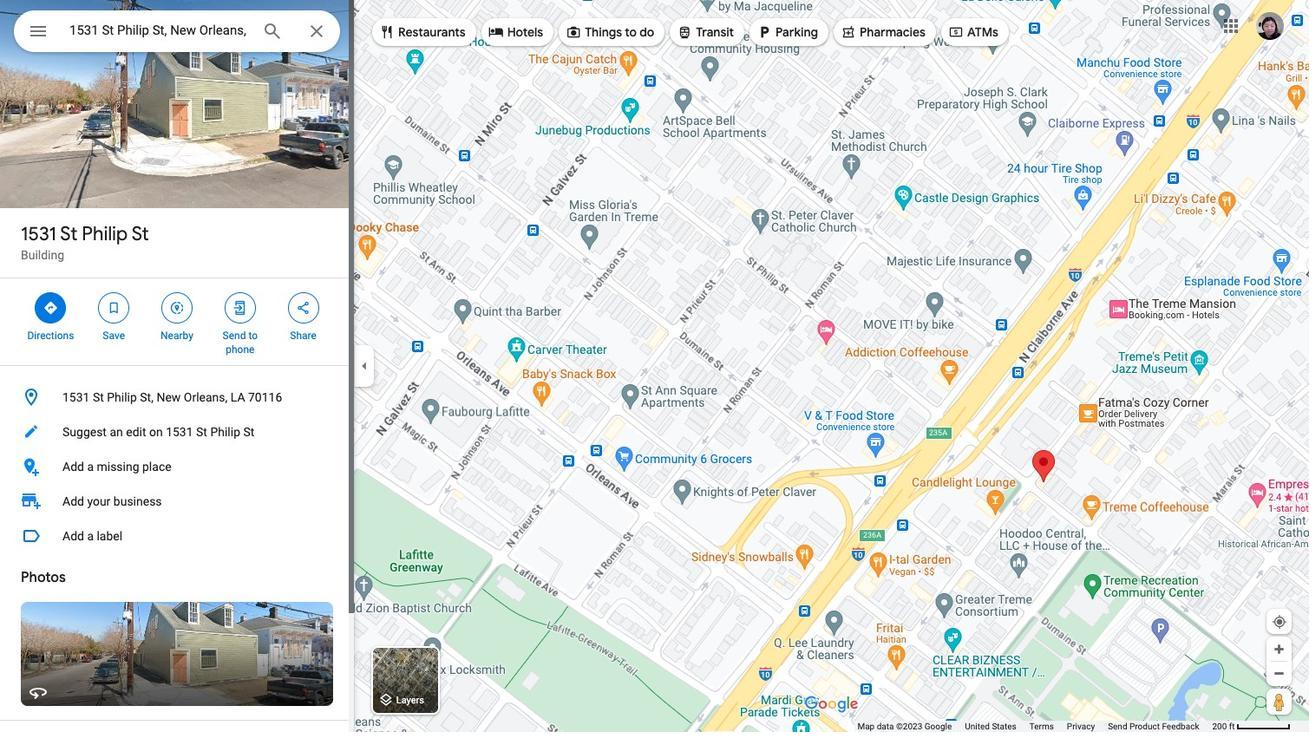 Task type: vqa. For each thing, say whether or not it's contained in the screenshot.
 button
yes



Task type: locate. For each thing, give the bounding box(es) containing it.
1 a from the top
[[87, 460, 94, 474]]

1531 right on
[[166, 425, 193, 439]]

send inside the send to phone
[[223, 330, 246, 342]]

place
[[142, 460, 171, 474]]

1 horizontal spatial 1531
[[62, 390, 90, 404]]

google account: michele murakami  
(michele.murakami@adept.ai) image
[[1256, 12, 1284, 40]]

1531 up suggest
[[62, 390, 90, 404]]


[[948, 23, 964, 42]]


[[566, 23, 581, 42]]

0 vertical spatial 1531
[[21, 222, 56, 246]]

None field
[[69, 20, 248, 41]]

google
[[925, 722, 952, 731]]

2 vertical spatial add
[[62, 529, 84, 543]]

1531 up building
[[21, 222, 56, 246]]

1 vertical spatial add
[[62, 495, 84, 508]]

send inside button
[[1108, 722, 1127, 731]]

add a missing place
[[62, 460, 171, 474]]

1 vertical spatial 1531
[[62, 390, 90, 404]]

1531 st philip st building
[[21, 222, 149, 262]]

footer containing map data ©2023 google
[[858, 721, 1212, 732]]

st
[[60, 222, 77, 246], [132, 222, 149, 246], [93, 390, 104, 404], [196, 425, 207, 439], [243, 425, 254, 439]]

footer
[[858, 721, 1212, 732]]

70116
[[248, 390, 282, 404]]

3 add from the top
[[62, 529, 84, 543]]

1531 st philip st, new orleans, la 70116
[[62, 390, 282, 404]]


[[488, 23, 504, 42]]

terms
[[1030, 722, 1054, 731]]

0 vertical spatial add
[[62, 460, 84, 474]]

 things to do
[[566, 23, 654, 42]]

a inside button
[[87, 529, 94, 543]]

2 a from the top
[[87, 529, 94, 543]]

1531 inside 1531 st philip st building
[[21, 222, 56, 246]]

add down suggest
[[62, 460, 84, 474]]

things
[[585, 24, 622, 40]]

your
[[87, 495, 110, 508]]

1 vertical spatial to
[[248, 330, 258, 342]]

200 ft button
[[1212, 722, 1291, 731]]

add
[[62, 460, 84, 474], [62, 495, 84, 508], [62, 529, 84, 543]]

philip up 
[[82, 222, 128, 246]]

2 horizontal spatial 1531
[[166, 425, 193, 439]]

0 horizontal spatial 1531
[[21, 222, 56, 246]]

hotels
[[507, 24, 543, 40]]

2 add from the top
[[62, 495, 84, 508]]

restaurants
[[398, 24, 466, 40]]

save
[[103, 330, 125, 342]]

terms button
[[1030, 721, 1054, 732]]

 button
[[14, 10, 62, 56]]

send left product
[[1108, 722, 1127, 731]]

send to phone
[[223, 330, 258, 356]]

actions for 1531 st philip st region
[[0, 278, 354, 365]]

add left your
[[62, 495, 84, 508]]

to up phone
[[248, 330, 258, 342]]

la
[[231, 390, 245, 404]]

0 horizontal spatial send
[[223, 330, 246, 342]]

directions
[[27, 330, 74, 342]]

0 horizontal spatial to
[[248, 330, 258, 342]]

send
[[223, 330, 246, 342], [1108, 722, 1127, 731]]

add left label
[[62, 529, 84, 543]]

map
[[858, 722, 875, 731]]

show street view coverage image
[[1267, 689, 1292, 715]]

1 horizontal spatial send
[[1108, 722, 1127, 731]]

a left label
[[87, 529, 94, 543]]

to
[[625, 24, 637, 40], [248, 330, 258, 342]]

0 vertical spatial a
[[87, 460, 94, 474]]

 parking
[[757, 23, 818, 42]]

philip down the la
[[210, 425, 240, 439]]


[[28, 19, 49, 43]]


[[43, 298, 58, 318]]

send up phone
[[223, 330, 246, 342]]

1 add from the top
[[62, 460, 84, 474]]

philip left "st,"
[[107, 390, 137, 404]]

a inside button
[[87, 460, 94, 474]]

a left missing
[[87, 460, 94, 474]]

suggest an edit on 1531 st philip st button
[[0, 415, 354, 449]]

 restaurants
[[379, 23, 466, 42]]

1 vertical spatial send
[[1108, 722, 1127, 731]]

1 vertical spatial philip
[[107, 390, 137, 404]]

2 vertical spatial 1531
[[166, 425, 193, 439]]

zoom in image
[[1273, 643, 1286, 656]]

add inside button
[[62, 529, 84, 543]]

suggest an edit on 1531 st philip st
[[62, 425, 254, 439]]

1 vertical spatial a
[[87, 529, 94, 543]]

united
[[965, 722, 990, 731]]

send product feedback
[[1108, 722, 1199, 731]]

privacy button
[[1067, 721, 1095, 732]]

an
[[110, 425, 123, 439]]

1531 st philip st, new orleans, la 70116 button
[[0, 380, 354, 415]]

label
[[97, 529, 122, 543]]

©2023
[[896, 722, 922, 731]]


[[841, 23, 856, 42]]

1531
[[21, 222, 56, 246], [62, 390, 90, 404], [166, 425, 193, 439]]

philip
[[82, 222, 128, 246], [107, 390, 137, 404], [210, 425, 240, 439]]

united states
[[965, 722, 1017, 731]]

a
[[87, 460, 94, 474], [87, 529, 94, 543]]

add inside button
[[62, 460, 84, 474]]

0 vertical spatial send
[[223, 330, 246, 342]]

to left do
[[625, 24, 637, 40]]

philip inside 1531 st philip st building
[[82, 222, 128, 246]]

photos
[[21, 569, 66, 586]]

to inside  things to do
[[625, 24, 637, 40]]

a for label
[[87, 529, 94, 543]]

1 horizontal spatial to
[[625, 24, 637, 40]]

 transit
[[677, 23, 734, 42]]

a for missing
[[87, 460, 94, 474]]

building
[[21, 248, 64, 262]]

1531 st philip st main content
[[0, 0, 354, 732]]

0 vertical spatial philip
[[82, 222, 128, 246]]

states
[[992, 722, 1017, 731]]

add your business link
[[0, 484, 354, 519]]

0 vertical spatial to
[[625, 24, 637, 40]]

parking
[[776, 24, 818, 40]]

send for send to phone
[[223, 330, 246, 342]]

 search field
[[14, 10, 340, 56]]


[[169, 298, 185, 318]]



Task type: describe. For each thing, give the bounding box(es) containing it.
atms
[[967, 24, 998, 40]]

collapse side panel image
[[355, 357, 374, 376]]

google maps element
[[0, 0, 1309, 732]]

nearby
[[161, 330, 193, 342]]

 atms
[[948, 23, 998, 42]]

add for add your business
[[62, 495, 84, 508]]

transit
[[696, 24, 734, 40]]

footer inside google maps element
[[858, 721, 1212, 732]]

phone
[[226, 344, 255, 356]]


[[677, 23, 693, 42]]

 pharmacies
[[841, 23, 926, 42]]

new
[[156, 390, 181, 404]]

show your location image
[[1272, 614, 1287, 630]]

st inside 1531 st philip st, new orleans, la 70116 button
[[93, 390, 104, 404]]

1531 St Philip St, New Orleans, LA 70116 field
[[14, 10, 340, 52]]

add for add a missing place
[[62, 460, 84, 474]]

to inside the send to phone
[[248, 330, 258, 342]]

add for add a label
[[62, 529, 84, 543]]

add a missing place button
[[0, 449, 354, 484]]


[[379, 23, 395, 42]]

add your business
[[62, 495, 162, 508]]

200
[[1212, 722, 1227, 731]]

on
[[149, 425, 163, 439]]

add a label
[[62, 529, 122, 543]]


[[106, 298, 122, 318]]

send for send product feedback
[[1108, 722, 1127, 731]]

200 ft
[[1212, 722, 1235, 731]]

map data ©2023 google
[[858, 722, 952, 731]]

united states button
[[965, 721, 1017, 732]]

ft
[[1229, 722, 1235, 731]]

data
[[877, 722, 894, 731]]

orleans,
[[184, 390, 228, 404]]

philip for st,
[[107, 390, 137, 404]]

st,
[[140, 390, 154, 404]]

missing
[[97, 460, 139, 474]]

feedback
[[1162, 722, 1199, 731]]

do
[[640, 24, 654, 40]]

product
[[1130, 722, 1160, 731]]

zoom out image
[[1273, 667, 1286, 680]]


[[757, 23, 772, 42]]


[[232, 298, 248, 318]]

2 vertical spatial philip
[[210, 425, 240, 439]]

suggest
[[62, 425, 107, 439]]

layers
[[396, 695, 424, 706]]

none field inside 1531 st philip st, new orleans, la 70116 field
[[69, 20, 248, 41]]

1531 for st
[[21, 222, 56, 246]]

add a label button
[[0, 519, 354, 554]]


[[295, 298, 311, 318]]

share
[[290, 330, 317, 342]]

1531 for st,
[[62, 390, 90, 404]]

 hotels
[[488, 23, 543, 42]]

pharmacies
[[860, 24, 926, 40]]

philip for st
[[82, 222, 128, 246]]

privacy
[[1067, 722, 1095, 731]]

edit
[[126, 425, 146, 439]]

business
[[113, 495, 162, 508]]

send product feedback button
[[1108, 721, 1199, 732]]



